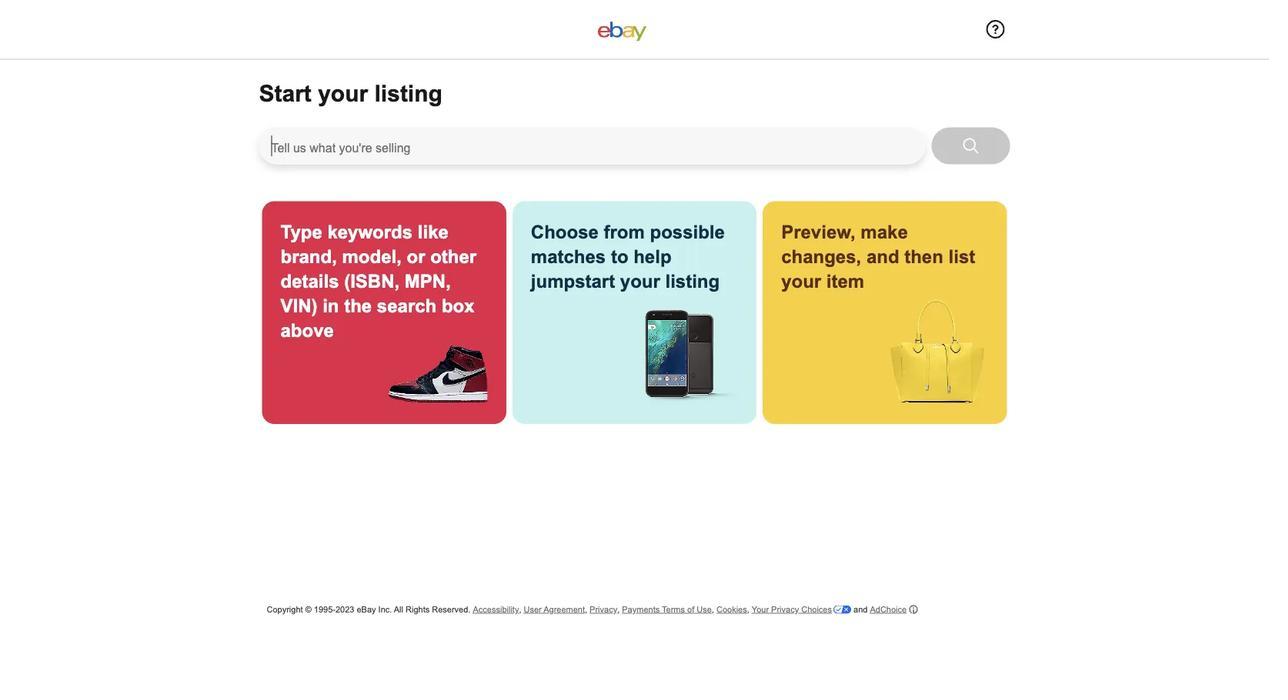 Task type: describe. For each thing, give the bounding box(es) containing it.
payments
[[622, 605, 660, 614]]

inc.
[[379, 605, 392, 614]]

adchoice
[[870, 605, 907, 614]]

matches
[[531, 246, 606, 267]]

terms
[[662, 605, 685, 614]]

start your listing
[[259, 80, 443, 106]]

1 , from the left
[[519, 605, 522, 614]]

from
[[604, 222, 645, 242]]

or
[[407, 246, 425, 267]]

image1 image
[[385, 343, 488, 403]]

start
[[259, 80, 312, 106]]

item
[[827, 271, 865, 291]]

all
[[394, 605, 403, 614]]

then
[[905, 246, 944, 267]]

vin)
[[281, 296, 318, 316]]

possible
[[650, 222, 725, 242]]

your
[[752, 605, 769, 614]]

rights
[[406, 605, 430, 614]]

in
[[323, 296, 339, 316]]

2023
[[336, 605, 355, 614]]

image2 image
[[635, 296, 739, 403]]

model,
[[342, 246, 402, 267]]

your privacy choices link
[[752, 605, 852, 615]]

details
[[281, 271, 339, 291]]

listing inside choose from possible matches to help jumpstart your listing
[[666, 271, 720, 291]]

like
[[418, 222, 449, 242]]

5 , from the left
[[747, 605, 750, 614]]

©
[[305, 605, 312, 614]]

type
[[281, 222, 322, 242]]

2 , from the left
[[585, 605, 588, 614]]

preview,
[[782, 222, 856, 242]]

help
[[634, 246, 672, 267]]

brand,
[[281, 246, 337, 267]]

type keywords like brand, model, or other details (isbn, mpn, vin) in the search box above
[[281, 222, 477, 341]]

0 horizontal spatial listing
[[375, 80, 443, 106]]

choose from possible matches to help jumpstart your listing
[[531, 222, 725, 291]]

other
[[431, 246, 477, 267]]

use
[[697, 605, 712, 614]]

keywords
[[328, 222, 413, 242]]

1 vertical spatial and
[[854, 605, 868, 614]]



Task type: vqa. For each thing, say whether or not it's contained in the screenshot.
Google Pay image
no



Task type: locate. For each thing, give the bounding box(es) containing it.
1 privacy from the left
[[590, 605, 618, 614]]

3 , from the left
[[618, 605, 620, 614]]

privacy
[[590, 605, 618, 614], [772, 605, 799, 614]]

, left cookies
[[712, 605, 714, 614]]

make
[[861, 222, 908, 242]]

0 horizontal spatial privacy
[[590, 605, 618, 614]]

Tell us what you're selling text field
[[259, 127, 926, 164]]

your down help
[[621, 271, 661, 291]]

, left 'payments' on the bottom
[[618, 605, 620, 614]]

your
[[318, 80, 368, 106], [621, 271, 661, 291], [782, 271, 822, 291]]

your inside choose from possible matches to help jumpstart your listing
[[621, 271, 661, 291]]

your inside "preview, make changes, and then list your item"
[[782, 271, 822, 291]]

, left privacy 'link'
[[585, 605, 588, 614]]

0 vertical spatial listing
[[375, 80, 443, 106]]

the
[[344, 296, 372, 316]]

privacy left 'payments' on the bottom
[[590, 605, 618, 614]]

1995-
[[314, 605, 336, 614]]

accessibility
[[473, 605, 519, 614]]

user agreement link
[[524, 605, 585, 615]]

0 horizontal spatial your
[[318, 80, 368, 106]]

privacy right 'your'
[[772, 605, 799, 614]]

preview, make changes, and then list your item
[[782, 222, 976, 291]]

ebay
[[357, 605, 376, 614]]

copyright
[[267, 605, 303, 614]]

1 horizontal spatial your
[[621, 271, 661, 291]]

1 horizontal spatial privacy
[[772, 605, 799, 614]]

user
[[524, 605, 542, 614]]

image3 image
[[886, 300, 989, 403]]

jumpstart
[[531, 271, 615, 291]]

payments terms of use link
[[622, 605, 712, 615]]

2 horizontal spatial your
[[782, 271, 822, 291]]

, left user at the left bottom of the page
[[519, 605, 522, 614]]

(isbn,
[[344, 271, 400, 291]]

2 privacy from the left
[[772, 605, 799, 614]]

choose
[[531, 222, 599, 242]]

listing
[[375, 80, 443, 106], [666, 271, 720, 291]]

and adchoice
[[852, 605, 907, 614]]

agreement
[[544, 605, 585, 614]]

0 vertical spatial and
[[867, 246, 900, 267]]

and down make
[[867, 246, 900, 267]]

cookies
[[717, 605, 747, 614]]

,
[[519, 605, 522, 614], [585, 605, 588, 614], [618, 605, 620, 614], [712, 605, 714, 614], [747, 605, 750, 614]]

and
[[867, 246, 900, 267], [854, 605, 868, 614]]

changes,
[[782, 246, 862, 267]]

above
[[281, 320, 334, 341]]

box
[[442, 296, 475, 316]]

and left adchoice
[[854, 605, 868, 614]]

list
[[949, 246, 976, 267]]

reserved.
[[432, 605, 471, 614]]

1 vertical spatial listing
[[666, 271, 720, 291]]

of
[[688, 605, 695, 614]]

1 horizontal spatial listing
[[666, 271, 720, 291]]

accessibility link
[[473, 605, 519, 615]]

adchoice link
[[870, 604, 919, 616]]

your right start
[[318, 80, 368, 106]]

to
[[611, 246, 629, 267]]

and inside "preview, make changes, and then list your item"
[[867, 246, 900, 267]]

4 , from the left
[[712, 605, 714, 614]]

your down changes,
[[782, 271, 822, 291]]

cookies link
[[717, 605, 747, 615]]

, left 'your'
[[747, 605, 750, 614]]

search
[[377, 296, 437, 316]]

mpn,
[[405, 271, 451, 291]]

choices
[[802, 605, 832, 614]]

copyright © 1995-2023 ebay inc. all rights reserved. accessibility , user agreement , privacy , payments terms of use , cookies , your privacy choices
[[267, 605, 832, 614]]

privacy link
[[590, 605, 618, 615]]



